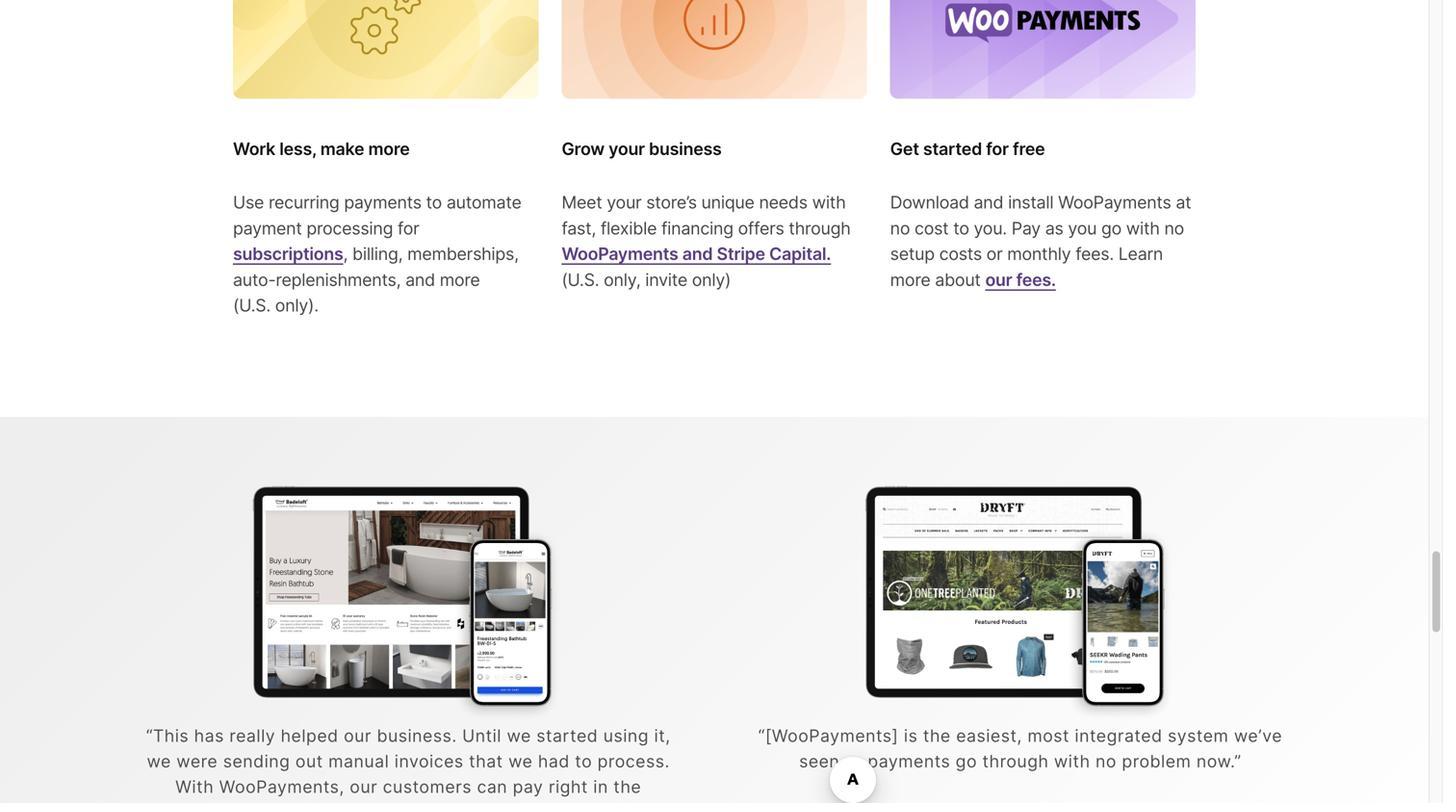 Task type: locate. For each thing, give the bounding box(es) containing it.
process.
[[598, 751, 670, 772]]

1 vertical spatial to
[[953, 218, 969, 239]]

1 vertical spatial your
[[607, 192, 642, 213]]

unique
[[701, 192, 755, 213]]

1 horizontal spatial woopayments
[[1058, 192, 1171, 213]]

make
[[320, 138, 364, 159]]

payments
[[344, 192, 422, 213], [868, 751, 951, 772]]

—
[[845, 751, 863, 772]]

only,
[[604, 269, 641, 290]]

no down at on the right
[[1165, 218, 1184, 239]]

and down the memberships,
[[405, 269, 435, 290]]

started inside ""this has really helped our business. until we started using it, we were sending out manual invoices that we had to process. with woopayments, our customers can pay right in the shopping cart.""
[[537, 725, 598, 746]]

1 vertical spatial through
[[983, 751, 1049, 772]]

go right you
[[1101, 218, 1122, 239]]

0 vertical spatial to
[[426, 192, 442, 213]]

1 horizontal spatial for
[[986, 138, 1009, 159]]

sending
[[223, 751, 290, 772]]

more right make
[[368, 138, 410, 159]]

1 horizontal spatial to
[[575, 751, 592, 772]]

can
[[477, 777, 508, 797]]

go down easiest,
[[956, 751, 977, 772]]

through
[[789, 218, 851, 239], [983, 751, 1049, 772]]

0 horizontal spatial more
[[368, 138, 410, 159]]

0 horizontal spatial through
[[789, 218, 851, 239]]

out
[[296, 751, 323, 772]]

0 horizontal spatial started
[[537, 725, 598, 746]]

auto-
[[233, 269, 276, 290]]

2 vertical spatial our
[[350, 777, 378, 797]]

2 horizontal spatial and
[[974, 192, 1004, 213]]

0 horizontal spatial for
[[398, 218, 419, 239]]

our down or
[[985, 269, 1012, 290]]

0 vertical spatial and
[[974, 192, 1004, 213]]

is
[[904, 725, 918, 746]]

our up shopping
[[350, 777, 378, 797]]

our up manual at the bottom
[[344, 725, 372, 746]]

and
[[974, 192, 1004, 213], [682, 243, 713, 265], [405, 269, 435, 290]]

to inside use recurring payments to automate payment processing for subscriptions
[[426, 192, 442, 213]]

1 horizontal spatial no
[[1165, 218, 1184, 239]]

woopayments up only,
[[562, 243, 678, 265]]

use recurring payments to automate payment processing for subscriptions
[[233, 192, 522, 265]]

0 vertical spatial your
[[609, 138, 645, 159]]

to left "automate"
[[426, 192, 442, 213]]

more inside , billing, memberships, auto-replenishments, and more (u.s. only).
[[440, 269, 480, 290]]

we right until
[[507, 725, 531, 746]]

0 vertical spatial fees.
[[1076, 243, 1114, 265]]

0 horizontal spatial go
[[956, 751, 977, 772]]

that
[[469, 751, 503, 772]]

0 vertical spatial the
[[923, 725, 951, 746]]

through down easiest,
[[983, 751, 1049, 772]]

started
[[923, 138, 982, 159], [537, 725, 598, 746]]

1 horizontal spatial with
[[1054, 751, 1091, 772]]

go inside "[woopayments] is the easiest, most integrated system we've seen — payments go through with no problem now."
[[956, 751, 977, 772]]

1 vertical spatial our
[[344, 725, 372, 746]]

woopayments up you
[[1058, 192, 1171, 213]]

1 horizontal spatial through
[[983, 751, 1049, 772]]

0 vertical spatial go
[[1101, 218, 1122, 239]]

your up flexible
[[607, 192, 642, 213]]

fees. down monthly
[[1016, 269, 1056, 290]]

more down the memberships,
[[440, 269, 480, 290]]

1 horizontal spatial the
[[923, 725, 951, 746]]

the down process.
[[614, 777, 641, 797]]

we up pay
[[508, 751, 533, 772]]

2 horizontal spatial with
[[1126, 218, 1160, 239]]

0 horizontal spatial no
[[890, 218, 910, 239]]

and down financing
[[682, 243, 713, 265]]

0 horizontal spatial and
[[405, 269, 435, 290]]

0 vertical spatial our
[[985, 269, 1012, 290]]

free
[[1013, 138, 1045, 159]]

less,
[[279, 138, 316, 159]]

0 vertical spatial for
[[986, 138, 1009, 159]]

2 vertical spatial and
[[405, 269, 435, 290]]

right
[[549, 777, 588, 797]]

download
[[890, 192, 969, 213]]

were
[[176, 751, 218, 772]]

subscriptions link
[[233, 243, 343, 265]]

no up setup on the top of page
[[890, 218, 910, 239]]

use
[[233, 192, 264, 213]]

for
[[986, 138, 1009, 159], [398, 218, 419, 239]]

,
[[343, 243, 348, 265]]

with for no
[[1126, 218, 1160, 239]]

payments inside "[woopayments] is the easiest, most integrated system we've seen — payments go through with no problem now."
[[868, 751, 951, 772]]

automate
[[447, 192, 522, 213]]

fees.
[[1076, 243, 1114, 265], [1016, 269, 1056, 290]]

really
[[229, 725, 275, 746]]

memberships,
[[407, 243, 519, 265]]

1 vertical spatial the
[[614, 777, 641, 797]]

to right had
[[575, 751, 592, 772]]

woopayments inside meet your store's unique needs with fast, flexible financing offers through woopayments and stripe capital. (u.s. only, invite only)
[[562, 243, 678, 265]]

0 vertical spatial through
[[789, 218, 851, 239]]

to up costs
[[953, 218, 969, 239]]

0 vertical spatial payments
[[344, 192, 422, 213]]

1 vertical spatial and
[[682, 243, 713, 265]]

invite
[[645, 269, 688, 290]]

we
[[507, 725, 531, 746], [147, 751, 171, 772], [508, 751, 533, 772]]

to
[[426, 192, 442, 213], [953, 218, 969, 239], [575, 751, 592, 772]]

fees. down you
[[1076, 243, 1114, 265]]

woopayments
[[1058, 192, 1171, 213], [562, 243, 678, 265]]

started right get
[[923, 138, 982, 159]]

(u.s. only).
[[233, 295, 319, 316]]

processing
[[307, 218, 393, 239]]

no
[[890, 218, 910, 239], [1165, 218, 1184, 239]]

the right 'is'
[[923, 725, 951, 746]]

grow your business
[[562, 138, 722, 159]]

0 horizontal spatial fees.
[[1016, 269, 1056, 290]]

and up "you."
[[974, 192, 1004, 213]]

started up had
[[537, 725, 598, 746]]

1 vertical spatial payments
[[868, 751, 951, 772]]

2 horizontal spatial more
[[890, 269, 931, 290]]

with inside download and install woopayments at no cost to you. pay as you go with no setup costs or monthly fees. learn more about
[[1126, 218, 1160, 239]]

through up capital.
[[789, 218, 851, 239]]

pay
[[513, 777, 543, 797]]

0 vertical spatial with
[[812, 192, 846, 213]]

1 horizontal spatial go
[[1101, 218, 1122, 239]]

0 vertical spatial started
[[923, 138, 982, 159]]

with for integrated
[[1054, 751, 1091, 772]]

more
[[368, 138, 410, 159], [440, 269, 480, 290], [890, 269, 931, 290]]

1 vertical spatial with
[[1126, 218, 1160, 239]]

system
[[1168, 725, 1229, 746]]

your right 'grow'
[[609, 138, 645, 159]]

invoices
[[395, 751, 464, 772]]

0 vertical spatial woopayments
[[1058, 192, 1171, 213]]

your inside meet your store's unique needs with fast, flexible financing offers through woopayments and stripe capital. (u.s. only, invite only)
[[607, 192, 642, 213]]

we down "this
[[147, 751, 171, 772]]

1 vertical spatial woopayments
[[562, 243, 678, 265]]

2 vertical spatial with
[[1054, 751, 1091, 772]]

to inside download and install woopayments at no cost to you. pay as you go with no setup costs or monthly fees. learn more about
[[953, 218, 969, 239]]

business
[[649, 138, 722, 159]]

1 vertical spatial go
[[956, 751, 977, 772]]

capital.
[[769, 243, 831, 265]]

0 horizontal spatial woopayments
[[562, 243, 678, 265]]

1 horizontal spatial more
[[440, 269, 480, 290]]

1 horizontal spatial started
[[923, 138, 982, 159]]

woopayments and stripe capital. link
[[562, 243, 831, 265]]

2 horizontal spatial to
[[953, 218, 969, 239]]

more down setup on the top of page
[[890, 269, 931, 290]]

payments up processing
[[344, 192, 422, 213]]

most
[[1028, 725, 1070, 746]]

0 horizontal spatial the
[[614, 777, 641, 797]]

fees. inside download and install woopayments at no cost to you. pay as you go with no setup costs or monthly fees. learn more about
[[1076, 243, 1114, 265]]

2 vertical spatial to
[[575, 751, 592, 772]]

1 vertical spatial for
[[398, 218, 419, 239]]

cart."
[[427, 802, 473, 803]]

"this has really helped our business. until we started using it, we were sending out manual invoices that we had to process. with woopayments, our customers can pay right in the shopping cart."
[[146, 725, 671, 803]]

payments inside use recurring payments to automate payment processing for subscriptions
[[344, 192, 422, 213]]

0 horizontal spatial to
[[426, 192, 442, 213]]

1 horizontal spatial fees.
[[1076, 243, 1114, 265]]

with down most
[[1054, 751, 1091, 772]]

0 horizontal spatial payments
[[344, 192, 422, 213]]

for up billing,
[[398, 218, 419, 239]]

with inside "[woopayments] is the easiest, most integrated system we've seen — payments go through with no problem now."
[[1054, 751, 1091, 772]]

payments down 'is'
[[868, 751, 951, 772]]

in
[[593, 777, 608, 797]]

go
[[1101, 218, 1122, 239], [956, 751, 977, 772]]

helped
[[281, 725, 339, 746]]

1 no from the left
[[890, 218, 910, 239]]

with up learn at top
[[1126, 218, 1160, 239]]

1 horizontal spatial payments
[[868, 751, 951, 772]]

store's
[[646, 192, 697, 213]]

1 horizontal spatial and
[[682, 243, 713, 265]]

with
[[812, 192, 846, 213], [1126, 218, 1160, 239], [1054, 751, 1091, 772]]

your
[[609, 138, 645, 159], [607, 192, 642, 213]]

for left free
[[986, 138, 1009, 159]]

0 horizontal spatial with
[[812, 192, 846, 213]]

with right 'needs'
[[812, 192, 846, 213]]

your for grow
[[609, 138, 645, 159]]

our
[[985, 269, 1012, 290], [344, 725, 372, 746], [350, 777, 378, 797]]

1 vertical spatial started
[[537, 725, 598, 746]]

"[woopayments] is the easiest, most integrated system we've seen — payments go through with no problem now."
[[758, 725, 1283, 772]]



Task type: vqa. For each thing, say whether or not it's contained in the screenshot.
open account menu image
no



Task type: describe. For each thing, give the bounding box(es) containing it.
had
[[538, 751, 570, 772]]

at
[[1176, 192, 1191, 213]]

fast,
[[562, 218, 596, 239]]

as
[[1045, 218, 1064, 239]]

and inside meet your store's unique needs with fast, flexible financing offers through woopayments and stripe capital. (u.s. only, invite only)
[[682, 243, 713, 265]]

subscriptions
[[233, 243, 343, 265]]

cost
[[915, 218, 949, 239]]

seen
[[799, 751, 840, 772]]

for inside use recurring payments to automate payment processing for subscriptions
[[398, 218, 419, 239]]

woopayments inside download and install woopayments at no cost to you. pay as you go with no setup costs or monthly fees. learn more about
[[1058, 192, 1171, 213]]

download and install woopayments at no cost to you. pay as you go with no setup costs or monthly fees. learn more about
[[890, 192, 1191, 290]]

until
[[462, 725, 502, 746]]

the inside ""this has really helped our business. until we started using it, we were sending out manual invoices that we had to process. with woopayments, our customers can pay right in the shopping cart.""
[[614, 777, 641, 797]]

financing
[[661, 218, 734, 239]]

our fees. link
[[985, 269, 1056, 290]]

you.
[[974, 218, 1007, 239]]

no problem now."
[[1096, 751, 1242, 772]]

and inside download and install woopayments at no cost to you. pay as you go with no setup costs or monthly fees. learn more about
[[974, 192, 1004, 213]]

"this
[[146, 725, 189, 746]]

we've
[[1234, 725, 1283, 746]]

with
[[175, 777, 214, 797]]

, billing, memberships, auto-replenishments, and more (u.s. only).
[[233, 243, 519, 316]]

(u.s.
[[562, 269, 599, 290]]

and inside , billing, memberships, auto-replenishments, and more (u.s. only).
[[405, 269, 435, 290]]

about
[[935, 269, 981, 290]]

shopping
[[344, 802, 422, 803]]

1 vertical spatial fees.
[[1016, 269, 1056, 290]]

our fees.
[[985, 269, 1056, 290]]

using
[[603, 725, 649, 746]]

customers
[[383, 777, 472, 797]]

stripe
[[717, 243, 765, 265]]

install
[[1008, 192, 1054, 213]]

go inside download and install woopayments at no cost to you. pay as you go with no setup costs or monthly fees. learn more about
[[1101, 218, 1122, 239]]

needs
[[759, 192, 808, 213]]

through inside meet your store's unique needs with fast, flexible financing offers through woopayments and stripe capital. (u.s. only, invite only)
[[789, 218, 851, 239]]

or
[[987, 243, 1003, 265]]

you
[[1068, 218, 1097, 239]]

work less, make more
[[233, 138, 410, 159]]

billing,
[[352, 243, 403, 265]]

meet
[[562, 192, 602, 213]]

business.
[[377, 725, 457, 746]]

your for meet
[[607, 192, 642, 213]]

the inside "[woopayments] is the easiest, most integrated system we've seen — payments go through with no problem now."
[[923, 725, 951, 746]]

to inside ""this has really helped our business. until we started using it, we were sending out manual invoices that we had to process. with woopayments, our customers can pay right in the shopping cart.""
[[575, 751, 592, 772]]

work
[[233, 138, 275, 159]]

monthly
[[1007, 243, 1071, 265]]

learn
[[1119, 243, 1163, 265]]

replenishments,
[[276, 269, 401, 290]]

woopayments,
[[219, 777, 345, 797]]

offers
[[738, 218, 784, 239]]

2 no from the left
[[1165, 218, 1184, 239]]

more inside download and install woopayments at no cost to you. pay as you go with no setup costs or monthly fees. learn more about
[[890, 269, 931, 290]]

setup
[[890, 243, 935, 265]]

get
[[890, 138, 919, 159]]

recurring
[[269, 192, 339, 213]]

pay
[[1012, 218, 1041, 239]]

with inside meet your store's unique needs with fast, flexible financing offers through woopayments and stripe capital. (u.s. only, invite only)
[[812, 192, 846, 213]]

only)
[[692, 269, 731, 290]]

has
[[194, 725, 224, 746]]

costs
[[939, 243, 982, 265]]

get started for free
[[890, 138, 1045, 159]]

it,
[[654, 725, 671, 746]]

easiest,
[[956, 725, 1022, 746]]

grow
[[562, 138, 605, 159]]

"[woopayments]
[[758, 725, 899, 746]]

payment
[[233, 218, 302, 239]]

through inside "[woopayments] is the easiest, most integrated system we've seen — payments go through with no problem now."
[[983, 751, 1049, 772]]

meet your store's unique needs with fast, flexible financing offers through woopayments and stripe capital. (u.s. only, invite only)
[[562, 192, 851, 290]]

manual
[[328, 751, 389, 772]]

integrated
[[1075, 725, 1163, 746]]

flexible
[[601, 218, 657, 239]]



